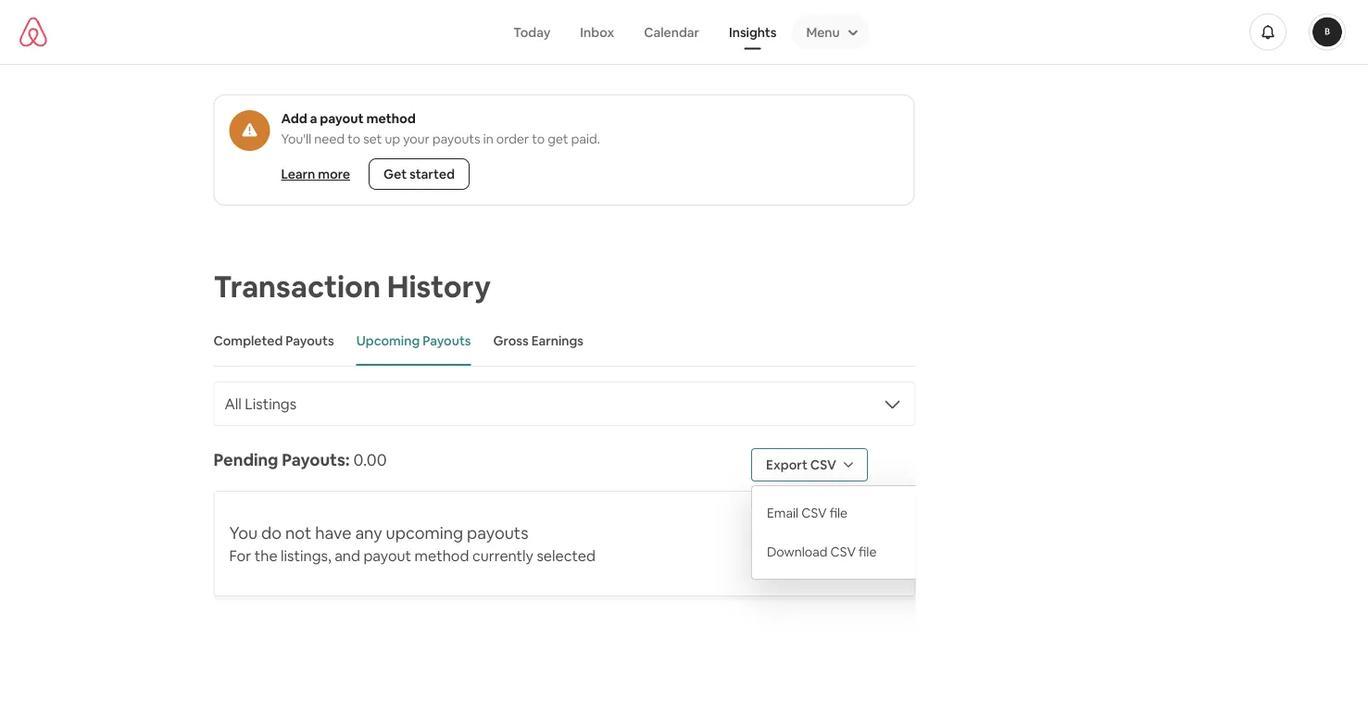 Task type: describe. For each thing, give the bounding box(es) containing it.
pending
[[214, 449, 278, 471]]

download csv file button
[[752, 533, 973, 572]]

gross earnings
[[493, 333, 584, 349]]

1 to from the left
[[348, 131, 361, 147]]

upcoming
[[386, 523, 463, 544]]

for
[[229, 546, 251, 565]]

gross earnings button
[[493, 318, 584, 366]]

export csv button
[[751, 448, 868, 482]]

calendar link
[[629, 14, 714, 50]]

pending payouts : 0.00
[[214, 449, 387, 471]]

group containing add a payout method
[[214, 94, 915, 206]]

learn more link
[[274, 158, 358, 190]]

currently
[[472, 546, 534, 565]]

upcoming
[[356, 333, 420, 349]]

file for email csv file
[[830, 505, 848, 522]]

export csv
[[766, 457, 836, 473]]

2 to from the left
[[532, 131, 545, 147]]

gross
[[493, 333, 529, 349]]

0.00
[[353, 449, 387, 471]]

method inside 'you do not have any upcoming payouts for the listings, and payout method currently selected'
[[415, 546, 469, 565]]

completed payouts
[[214, 333, 334, 349]]

completed payouts button
[[214, 318, 334, 366]]

you do not have any upcoming payouts for the listings, and payout method currently selected
[[229, 523, 596, 565]]

calendar
[[644, 24, 699, 40]]

payouts inside 'you do not have any upcoming payouts for the listings, and payout method currently selected'
[[467, 523, 529, 544]]

set
[[363, 131, 382, 147]]

transaction history
[[214, 267, 491, 306]]

the
[[254, 546, 278, 565]]

in
[[483, 131, 494, 147]]

email csv file button
[[752, 494, 973, 533]]

not
[[285, 523, 312, 544]]

learn
[[281, 166, 315, 183]]

payouts inside 'add a payout method you'll need to set up your payouts in order to get paid.'
[[433, 131, 480, 147]]

menu button
[[792, 14, 870, 50]]

and
[[335, 546, 360, 565]]

get started link
[[369, 158, 470, 190]]

today link
[[499, 14, 565, 50]]

more
[[318, 166, 350, 183]]

any
[[355, 523, 382, 544]]

:
[[345, 449, 350, 471]]

payouts for pending
[[282, 449, 345, 471]]

tab list containing completed payouts
[[214, 318, 916, 367]]

today
[[513, 24, 551, 40]]

get
[[548, 131, 568, 147]]

method inside 'add a payout method you'll need to set up your payouts in order to get paid.'
[[366, 110, 416, 127]]

email
[[767, 505, 799, 522]]

payout inside 'add a payout method you'll need to set up your payouts in order to get paid.'
[[320, 110, 364, 127]]

inbox
[[580, 24, 614, 40]]

payouts for upcoming
[[423, 333, 471, 349]]

selected
[[537, 546, 596, 565]]

your
[[403, 131, 430, 147]]



Task type: locate. For each thing, give the bounding box(es) containing it.
1 vertical spatial csv
[[802, 505, 827, 522]]

payouts down transaction
[[286, 333, 334, 349]]

payout
[[320, 110, 364, 127], [364, 546, 411, 565]]

get
[[384, 166, 407, 183]]

you
[[229, 523, 258, 544]]

0 vertical spatial csv
[[810, 457, 836, 473]]

1 vertical spatial method
[[415, 546, 469, 565]]

payout up need
[[320, 110, 364, 127]]

1 horizontal spatial file
[[859, 544, 877, 560]]

download csv file
[[767, 544, 877, 560]]

menu
[[806, 24, 840, 40]]

upcoming payouts button
[[356, 318, 471, 366]]

add a payout method you'll need to set up your payouts in order to get paid.
[[281, 110, 600, 147]]

payouts left in
[[433, 131, 480, 147]]

csv inside button
[[802, 505, 827, 522]]

0 vertical spatial payouts
[[433, 131, 480, 147]]

history
[[387, 267, 491, 306]]

paid.
[[571, 131, 600, 147]]

payouts left the 0.00
[[282, 449, 345, 471]]

1 horizontal spatial to
[[532, 131, 545, 147]]

insights
[[729, 24, 777, 40]]

csv down email csv file button
[[831, 544, 856, 560]]

tab list
[[214, 318, 916, 367]]

completed
[[214, 333, 283, 349]]

file down email csv file button
[[859, 544, 877, 560]]

a
[[310, 110, 317, 127]]

upcoming payouts
[[356, 333, 471, 349]]

inbox link
[[565, 14, 629, 50]]

0 vertical spatial file
[[830, 505, 848, 522]]

get started
[[384, 166, 455, 183]]

0 vertical spatial payout
[[320, 110, 364, 127]]

0 horizontal spatial to
[[348, 131, 361, 147]]

csv right email
[[802, 505, 827, 522]]

do
[[261, 523, 282, 544]]

started
[[410, 166, 455, 183]]

file
[[830, 505, 848, 522], [859, 544, 877, 560]]

file for download csv file
[[859, 544, 877, 560]]

method up up
[[366, 110, 416, 127]]

method
[[366, 110, 416, 127], [415, 546, 469, 565]]

method down "upcoming"
[[415, 546, 469, 565]]

main navigation menu image
[[1313, 17, 1342, 47]]

2 vertical spatial csv
[[831, 544, 856, 560]]

file inside 'button'
[[859, 544, 877, 560]]

up
[[385, 131, 400, 147]]

csv for email
[[802, 505, 827, 522]]

payouts down history
[[423, 333, 471, 349]]

payouts
[[286, 333, 334, 349], [423, 333, 471, 349], [282, 449, 345, 471]]

transaction
[[214, 267, 381, 306]]

csv for export
[[810, 457, 836, 473]]

csv inside 'button'
[[831, 544, 856, 560]]

payouts
[[433, 131, 480, 147], [467, 523, 529, 544]]

payout inside 'you do not have any upcoming payouts for the listings, and payout method currently selected'
[[364, 546, 411, 565]]

need
[[314, 131, 345, 147]]

you'll
[[281, 131, 311, 147]]

email csv file
[[767, 505, 848, 522]]

to left set
[[348, 131, 361, 147]]

file up download csv file
[[830, 505, 848, 522]]

payout down any
[[364, 546, 411, 565]]

export
[[766, 457, 808, 473]]

have
[[315, 523, 352, 544]]

csv right the 'export'
[[810, 457, 836, 473]]

to left get
[[532, 131, 545, 147]]

add
[[281, 110, 307, 127]]

1 vertical spatial payouts
[[467, 523, 529, 544]]

0 vertical spatial method
[[366, 110, 416, 127]]

csv
[[810, 457, 836, 473], [802, 505, 827, 522], [831, 544, 856, 560]]

group
[[214, 94, 915, 206]]

1 vertical spatial payout
[[364, 546, 411, 565]]

payouts up currently
[[467, 523, 529, 544]]

earnings
[[532, 333, 584, 349]]

order
[[496, 131, 529, 147]]

csv for download
[[831, 544, 856, 560]]

payouts inside button
[[423, 333, 471, 349]]

payouts for completed
[[286, 333, 334, 349]]

file inside button
[[830, 505, 848, 522]]

to
[[348, 131, 361, 147], [532, 131, 545, 147]]

learn more
[[281, 166, 350, 183]]

csv inside dropdown button
[[810, 457, 836, 473]]

1 vertical spatial file
[[859, 544, 877, 560]]

0 horizontal spatial file
[[830, 505, 848, 522]]

insights link
[[714, 14, 792, 50]]

download
[[767, 544, 828, 560]]

listings,
[[281, 546, 331, 565]]

payouts inside button
[[286, 333, 334, 349]]



Task type: vqa. For each thing, say whether or not it's contained in the screenshot.
Get started link
yes



